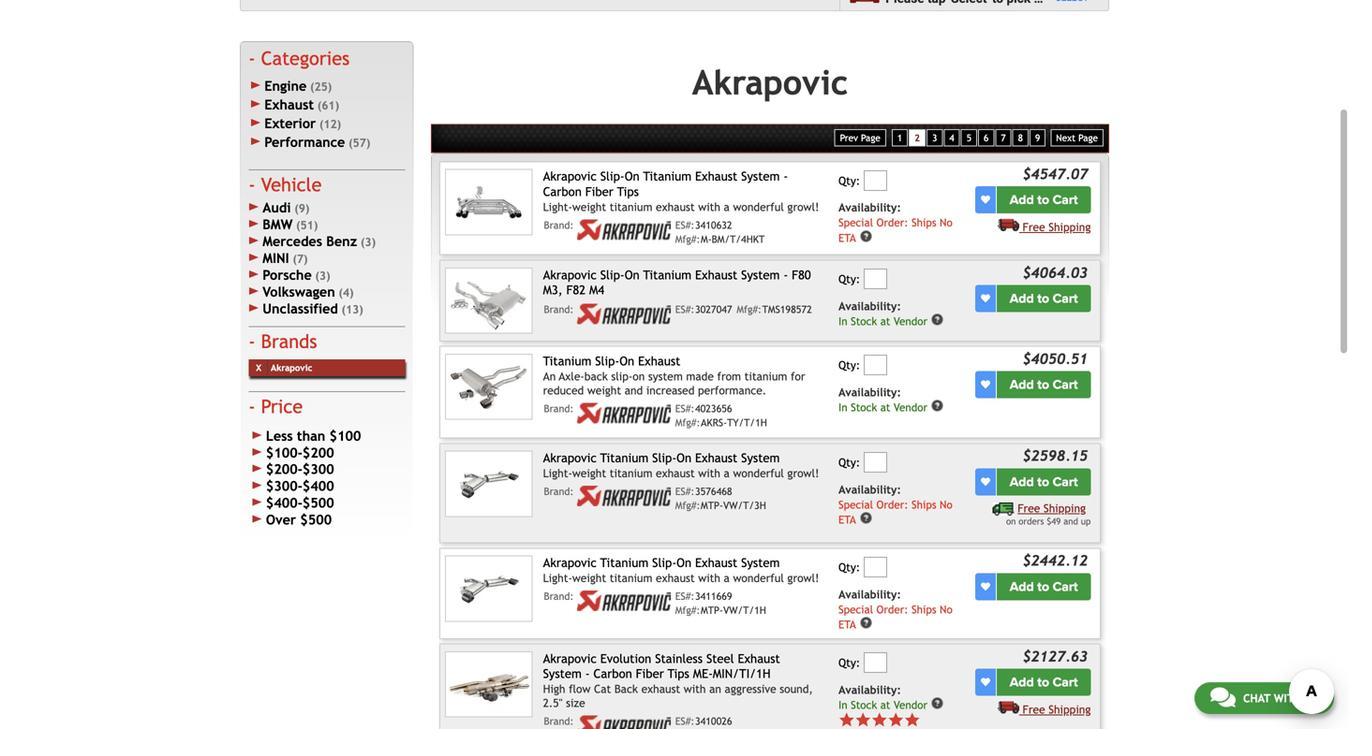 Task type: describe. For each thing, give the bounding box(es) containing it.
exhaust up es#: 3576468 mfg#: mtp-vw/t/3h
[[656, 467, 695, 480]]

exhaust inside akrapovic slip-on titanium exhaust system - carbon fiber tips light-weight titanium exhaust with a wonderful growl!
[[656, 200, 695, 213]]

page for next page
[[1079, 133, 1098, 143]]

shipping inside free shipping on orders $49 and up
[[1044, 502, 1086, 515]]

$400-$500 link
[[249, 495, 405, 512]]

vw/t/3h
[[723, 500, 766, 512]]

availability: for $4050.51
[[839, 386, 901, 399]]

- for $4547.07
[[784, 169, 788, 184]]

slip- for system
[[595, 354, 620, 369]]

page for prev page
[[861, 133, 881, 143]]

akrapovic slip-on titanium exhaust system - carbon fiber tips link
[[543, 169, 788, 199]]

exhaust up 3411669
[[695, 556, 738, 571]]

- inside akrapovic slip-on titanium exhaust system - f80 m3, f82 m4
[[784, 268, 788, 282]]

an
[[709, 683, 721, 696]]

vehicle audi (9) bmw (51) mercedes benz (3) mini (7) porsche (3) volkswagen (4) unclassified (13)
[[261, 174, 376, 316]]

over $500 link
[[249, 512, 405, 529]]

4 link
[[944, 129, 960, 147]]

$100-$200 link
[[249, 445, 405, 462]]

akrapovic evolution stainless steel exhaust system - carbon fiber tips me-min/ti/1h link
[[543, 652, 780, 682]]

add to wish list image for $4050.51
[[981, 380, 990, 390]]

unclassified
[[263, 301, 338, 316]]

1 star image from the left
[[839, 713, 855, 729]]

shipping for $2127.63
[[1049, 704, 1091, 717]]

3410632
[[695, 220, 732, 231]]

akrs-
[[701, 417, 727, 429]]

mfg#: for $2442.12
[[675, 605, 700, 617]]

system for $4547.07
[[741, 169, 780, 184]]

titanium down increased
[[610, 467, 653, 480]]

4023656
[[695, 403, 732, 415]]

less than $100 $100-$200 $200-$300 $300-$400 $400-$500 over $500
[[266, 428, 361, 528]]

price
[[261, 396, 303, 418]]

free shipping image for $2127.63
[[998, 701, 1019, 714]]

exhaust inside akrapovic evolution stainless steel exhaust system - carbon fiber tips me-min/ti/1h high flow cat back exhaust with an aggressive sound, 2.5" size
[[641, 683, 680, 696]]

a inside akrapovic slip-on titanium exhaust system - carbon fiber tips light-weight titanium exhaust with a wonderful growl!
[[724, 200, 730, 213]]

chat
[[1243, 692, 1271, 706]]

special for $2598.15
[[839, 499, 873, 511]]

no for $2598.15
[[940, 499, 953, 511]]

light- inside akrapovic slip-on titanium exhaust system - carbon fiber tips light-weight titanium exhaust with a wonderful growl!
[[543, 200, 572, 213]]

free for $2127.63
[[1023, 704, 1045, 717]]

add for $2127.63
[[1010, 675, 1034, 691]]

akrapovic - corporate logo image for $2127.63
[[577, 716, 671, 730]]

2 es#: from the top
[[675, 304, 695, 316]]

akrapovic - corporate logo image for $4050.51
[[577, 403, 671, 424]]

growl! inside akrapovic slip-on titanium exhaust system - carbon fiber tips light-weight titanium exhaust with a wonderful growl!
[[787, 200, 819, 213]]

(61)
[[317, 99, 339, 112]]

qty: for $4547.07
[[839, 174, 860, 187]]

and inside free shipping on orders $49 and up
[[1064, 517, 1078, 527]]

0 vertical spatial (3)
[[361, 235, 376, 249]]

akrapovic evolution stainless steel exhaust system - carbon fiber tips me-min/ti/1h high flow cat back exhaust with an aggressive sound, 2.5" size
[[543, 652, 813, 710]]

vendor for $4050.51
[[894, 402, 928, 414]]

es#: 3027047 mfg#: tms198572
[[675, 304, 812, 316]]

to for $2442.12
[[1037, 579, 1049, 595]]

es#3027047 - tms198572 - akrapovic slip-on titanium exhaust system - f80 m3, f82 m4 - akrapovic - image
[[445, 268, 533, 334]]

add for $4547.07
[[1010, 192, 1034, 208]]

akrapovic titanium slip-on exhaust system light-weight titanium exhaust with a wonderful growl! for $2598.15
[[543, 451, 819, 480]]

(57)
[[349, 136, 370, 149]]

a for $2598.15
[[724, 467, 730, 480]]

slip-
[[611, 370, 633, 383]]

less
[[266, 428, 293, 444]]

es#: 3576468 mfg#: mtp-vw/t/3h
[[675, 486, 766, 512]]

3027047
[[695, 304, 732, 316]]

with inside akrapovic evolution stainless steel exhaust system - carbon fiber tips me-min/ti/1h high flow cat back exhaust with an aggressive sound, 2.5" size
[[684, 683, 706, 696]]

order: for $2598.15
[[877, 499, 908, 511]]

mtp- for $2442.12
[[701, 605, 723, 617]]

3410026
[[695, 716, 732, 728]]

weight inside titanium slip-on exhaust an axle-back slip-on system made from titanium for reduced weight and increased performance.
[[587, 384, 621, 397]]

stainless
[[655, 652, 703, 666]]

1
[[897, 133, 902, 143]]

$4064.03
[[1023, 264, 1088, 281]]

es#: 3411669 mfg#: mtp-vw/t/1h
[[675, 591, 766, 617]]

sound,
[[780, 683, 813, 696]]

cart for $2127.63
[[1053, 675, 1078, 691]]

8
[[1018, 133, 1023, 143]]

next
[[1056, 133, 1076, 143]]

categories engine (25) exhaust (61) exterior (12) performance (57)
[[261, 47, 370, 150]]

back
[[584, 370, 608, 383]]

exterior
[[264, 116, 316, 131]]

mfg#: right 3027047
[[737, 304, 762, 316]]

on for f82
[[625, 268, 640, 282]]

2 vertical spatial question sign image
[[931, 697, 944, 711]]

x akrapovic
[[256, 363, 312, 373]]

add to cart for $4547.07
[[1010, 192, 1078, 208]]

vendor for $4064.03
[[894, 315, 928, 328]]

$300-
[[266, 479, 303, 494]]

$200-
[[266, 462, 303, 478]]

in for $4050.51
[[839, 402, 848, 414]]

carbon for $2127.63
[[594, 667, 632, 682]]

star image
[[871, 713, 888, 729]]

exhaust up 3576468
[[695, 451, 738, 466]]

availability: special order: ships no eta for $4547.07
[[839, 201, 953, 244]]

carbon for $4547.07
[[543, 185, 582, 199]]

add to wish list image for $4547.07
[[981, 196, 990, 205]]

system for $2442.12
[[741, 556, 780, 571]]

availability: for $2442.12
[[839, 588, 901, 601]]

benz
[[326, 234, 357, 249]]

reduced
[[543, 384, 584, 397]]

availability: for $4064.03
[[839, 300, 901, 313]]

brand: for $2598.15
[[544, 486, 574, 498]]

titanium inside titanium slip-on exhaust an axle-back slip-on system made from titanium for reduced weight and increased performance.
[[543, 354, 592, 369]]

bm/t/4hkt
[[712, 234, 765, 245]]

add to cart button for $2598.15
[[997, 469, 1091, 496]]

min/ti/1h
[[713, 667, 771, 682]]

$100-
[[266, 445, 303, 461]]

(7)
[[293, 252, 308, 265]]

fiber for $2127.63
[[636, 667, 664, 682]]

(12)
[[319, 117, 341, 131]]

mfg#: for $4050.51
[[675, 417, 700, 429]]

order: for $2442.12
[[877, 604, 908, 616]]

qty: for $2442.12
[[839, 561, 860, 574]]

for
[[791, 370, 805, 383]]

categories
[[261, 47, 350, 69]]

with inside "link"
[[1274, 692, 1302, 706]]

akrapovic - corporate logo image for $4547.07
[[577, 220, 671, 240]]

exhaust inside titanium slip-on exhaust an axle-back slip-on system made from titanium for reduced weight and increased performance.
[[638, 354, 681, 369]]

3 vendor from the top
[[894, 699, 928, 712]]

3 star image from the left
[[888, 713, 904, 729]]

akrapovic titanium slip-on exhaust system light-weight titanium exhaust with a wonderful growl! for $2442.12
[[543, 556, 819, 585]]

titanium inside akrapovic slip-on titanium exhaust system - f80 m3, f82 m4
[[643, 268, 692, 282]]

akrapovic slip-on titanium exhaust system - carbon fiber tips light-weight titanium exhaust with a wonderful growl!
[[543, 169, 819, 213]]

$200
[[303, 445, 334, 461]]

cat
[[594, 683, 611, 696]]

volkswagen
[[263, 284, 335, 300]]

m4
[[589, 283, 604, 298]]

brands
[[261, 331, 317, 353]]

(9)
[[294, 202, 310, 215]]

prev
[[840, 133, 858, 143]]

titanium inside akrapovic slip-on titanium exhaust system - carbon fiber tips light-weight titanium exhaust with a wonderful growl!
[[610, 200, 653, 213]]

shipping for $4547.07
[[1049, 221, 1091, 234]]

vehicle
[[261, 174, 322, 196]]

1 vertical spatial $500
[[300, 513, 332, 528]]

made
[[686, 370, 714, 383]]

akrapovic inside akrapovic slip-on titanium exhaust system - carbon fiber tips light-weight titanium exhaust with a wonderful growl!
[[543, 169, 597, 184]]

akrapovic slip-on titanium exhaust system - f80 m3, f82 m4 link
[[543, 268, 811, 298]]

weight up evolution
[[572, 572, 606, 585]]

$200-$300 link
[[249, 462, 405, 479]]

on inside titanium slip-on exhaust an axle-back slip-on system made from titanium for reduced weight and increased performance.
[[633, 370, 645, 383]]

wonderful for $2442.12
[[733, 572, 784, 585]]

with up 3576468
[[698, 467, 720, 480]]

over
[[266, 513, 296, 528]]

3 at from the top
[[880, 699, 890, 712]]

cart for $4050.51
[[1053, 377, 1078, 393]]

es#: 3410026
[[675, 716, 732, 728]]

4 star image from the left
[[904, 713, 921, 729]]

up
[[1081, 517, 1091, 527]]

x
[[256, 363, 261, 373]]

a for $2442.12
[[724, 572, 730, 585]]

add to cart button for $4064.03
[[997, 285, 1091, 312]]

mfg#: for $2598.15
[[675, 500, 700, 512]]

free shipping image
[[998, 219, 1019, 232]]

(51)
[[296, 219, 318, 232]]

mfg#: for $4547.07
[[675, 234, 700, 245]]

titanium up evolution
[[610, 572, 653, 585]]

titanium inside titanium slip-on exhaust an axle-back slip-on system made from titanium for reduced weight and increased performance.
[[745, 370, 787, 383]]

6 link
[[978, 129, 994, 147]]

$100
[[329, 428, 361, 444]]

titanium slip-on exhaust link
[[543, 354, 681, 369]]

tips for $4547.07
[[617, 185, 639, 199]]

prev page
[[840, 133, 881, 143]]

growl! for $2442.12
[[787, 572, 819, 585]]

weight inside akrapovic slip-on titanium exhaust system - carbon fiber tips light-weight titanium exhaust with a wonderful growl!
[[572, 200, 606, 213]]

mtp- for $2598.15
[[701, 500, 723, 512]]

$4050.51
[[1023, 351, 1088, 368]]

add to cart button for $4547.07
[[997, 187, 1091, 214]]

question sign image for $4064.03
[[931, 313, 944, 326]]

free inside free shipping on orders $49 and up
[[1018, 502, 1040, 515]]

add to cart for $4050.51
[[1010, 377, 1078, 393]]

add to wish list image for $4064.03
[[981, 294, 990, 303]]

to for $4064.03
[[1037, 291, 1049, 307]]

system for $2127.63
[[543, 667, 582, 682]]

3576468
[[695, 486, 732, 498]]

es#4023656 - akrs-ty/t/1h - titanium slip-on exhaust - an axle-back slip-on system made from titanium for reduced weight and increased performance. - akrapovic - bmw image
[[445, 354, 533, 420]]

exhaust inside akrapovic evolution stainless steel exhaust system - carbon fiber tips me-min/ti/1h high flow cat back exhaust with an aggressive sound, 2.5" size
[[738, 652, 780, 666]]

stock for $4064.03
[[851, 315, 877, 328]]

brand: for $2442.12
[[544, 591, 574, 603]]

size
[[566, 697, 585, 710]]

f80
[[792, 268, 811, 282]]

4
[[949, 133, 954, 143]]

system
[[648, 370, 683, 383]]



Task type: vqa. For each thing, say whether or not it's contained in the screenshot.
'ITEMS'
no



Task type: locate. For each thing, give the bounding box(es) containing it.
2 akrapovic - corporate logo image from the top
[[577, 304, 671, 325]]

2 vertical spatial question sign image
[[859, 617, 873, 630]]

exhaust up min/ti/1h
[[738, 652, 780, 666]]

es#: 3410632 mfg#: m-bm/t/4hkt
[[675, 220, 765, 245]]

carbon inside akrapovic evolution stainless steel exhaust system - carbon fiber tips me-min/ti/1h high flow cat back exhaust with an aggressive sound, 2.5" size
[[594, 667, 632, 682]]

1 vertical spatial tips
[[668, 667, 689, 682]]

to for $2127.63
[[1037, 675, 1049, 691]]

and inside titanium slip-on exhaust an axle-back slip-on system made from titanium for reduced weight and increased performance.
[[625, 384, 643, 397]]

2 vertical spatial a
[[724, 572, 730, 585]]

availability: special order: ships no eta for $2442.12
[[839, 588, 953, 631]]

fiber
[[585, 185, 614, 199], [636, 667, 664, 682]]

add to cart button for $4050.51
[[997, 371, 1091, 399]]

cart down "$4050.51"
[[1053, 377, 1078, 393]]

slip- for tips
[[600, 169, 625, 184]]

1 page from the left
[[861, 133, 881, 143]]

wonderful inside akrapovic slip-on titanium exhaust system - carbon fiber tips light-weight titanium exhaust with a wonderful growl!
[[733, 200, 784, 213]]

6
[[984, 133, 989, 143]]

question sign image for $2598.15
[[859, 512, 873, 525]]

4 add to cart button from the top
[[997, 469, 1091, 496]]

add to cart button for $2127.63
[[997, 669, 1091, 697]]

add to wish list image for $2442.12
[[981, 583, 990, 592]]

1 a from the top
[[724, 200, 730, 213]]

add to cart button down $2127.63 at the bottom
[[997, 669, 1091, 697]]

None text field
[[864, 355, 887, 376], [864, 452, 887, 473], [864, 557, 887, 578], [864, 355, 887, 376], [864, 452, 887, 473], [864, 557, 887, 578]]

1 vertical spatial wonderful
[[733, 467, 784, 480]]

3 no from the top
[[940, 604, 953, 616]]

2 add to wish list image from the top
[[981, 294, 990, 303]]

1 add from the top
[[1010, 192, 1034, 208]]

special for $4547.07
[[839, 217, 873, 229]]

on inside titanium slip-on exhaust an axle-back slip-on system made from titanium for reduced weight and increased performance.
[[620, 354, 634, 369]]

0 vertical spatial fiber
[[585, 185, 614, 199]]

free
[[1023, 221, 1045, 234], [1018, 502, 1040, 515], [1023, 704, 1045, 717]]

2 vertical spatial availability: in stock at vendor
[[839, 684, 928, 712]]

1 vertical spatial (3)
[[315, 269, 330, 282]]

system up bm/t/4hkt
[[741, 169, 780, 184]]

mfg#: down 3576468
[[675, 500, 700, 512]]

exhaust up es#: 3411669 mfg#: mtp-vw/t/1h
[[656, 572, 695, 585]]

5 add to cart from the top
[[1010, 579, 1078, 595]]

titanium slip-on exhaust an axle-back slip-on system made from titanium for reduced weight and increased performance.
[[543, 354, 805, 397]]

1 vertical spatial a
[[724, 467, 730, 480]]

tips inside akrapovic evolution stainless steel exhaust system - carbon fiber tips me-min/ti/1h high flow cat back exhaust with an aggressive sound, 2.5" size
[[668, 667, 689, 682]]

add to wish list image for $2598.15
[[981, 478, 990, 487]]

0 vertical spatial shipping
[[1049, 221, 1091, 234]]

4 akrapovic - corporate logo image from the top
[[577, 486, 671, 507]]

weight down the back
[[587, 384, 621, 397]]

add to cart down $4547.07
[[1010, 192, 1078, 208]]

0 vertical spatial akrapovic titanium slip-on exhaust system light-weight titanium exhaust with a wonderful growl!
[[543, 451, 819, 480]]

es#: inside the es#: 3410632 mfg#: m-bm/t/4hkt
[[675, 220, 695, 231]]

2 vertical spatial -
[[585, 667, 590, 682]]

to down $4547.07
[[1037, 192, 1049, 208]]

eta for $2598.15
[[839, 514, 856, 527]]

to down "$2442.12"
[[1037, 579, 1049, 595]]

add for $2442.12
[[1010, 579, 1034, 595]]

free right free shipping icon
[[1023, 221, 1045, 234]]

2 vertical spatial no
[[940, 604, 953, 616]]

akrapovic - corporate logo image for $2598.15
[[577, 486, 671, 507]]

shipping
[[1049, 221, 1091, 234], [1044, 502, 1086, 515], [1049, 704, 1091, 717]]

1 vertical spatial on
[[1006, 517, 1016, 527]]

carbon inside akrapovic slip-on titanium exhaust system - carbon fiber tips light-weight titanium exhaust with a wonderful growl!
[[543, 185, 582, 199]]

flow
[[569, 683, 591, 696]]

1 vertical spatial order:
[[877, 499, 908, 511]]

6 add to wish list image from the top
[[981, 678, 990, 688]]

1 vertical spatial eta
[[839, 514, 856, 527]]

growl! for $2598.15
[[787, 467, 819, 480]]

add up orders
[[1010, 474, 1034, 490]]

3 special from the top
[[839, 604, 873, 616]]

4 availability: from the top
[[839, 483, 901, 496]]

carbon up cat
[[594, 667, 632, 682]]

2 availability: special order: ships no eta from the top
[[839, 483, 953, 527]]

6 brand: from the top
[[544, 716, 574, 728]]

$300-$400 link
[[249, 479, 405, 495]]

wonderful up bm/t/4hkt
[[733, 200, 784, 213]]

7 link
[[995, 129, 1012, 147]]

5 add to cart button from the top
[[997, 574, 1091, 601]]

(4)
[[339, 286, 354, 299]]

exhaust up 3027047
[[695, 268, 738, 282]]

0 vertical spatial carbon
[[543, 185, 582, 199]]

0 vertical spatial stock
[[851, 315, 877, 328]]

es#: left 3411669
[[675, 591, 695, 603]]

1 horizontal spatial and
[[1064, 517, 1078, 527]]

2 akrapovic titanium slip-on exhaust system link from the top
[[543, 556, 780, 571]]

es#: inside es#: 3411669 mfg#: mtp-vw/t/1h
[[675, 591, 695, 603]]

2 mtp- from the top
[[701, 605, 723, 617]]

5 link
[[961, 129, 977, 147]]

1 vertical spatial question sign image
[[859, 512, 873, 525]]

1 horizontal spatial carbon
[[594, 667, 632, 682]]

a up 3411669
[[724, 572, 730, 585]]

shipping up '$4064.03'
[[1049, 221, 1091, 234]]

brand: for $2127.63
[[544, 716, 574, 728]]

2 stock from the top
[[851, 402, 877, 414]]

$2127.63
[[1023, 649, 1088, 666]]

light- right es#3410632 - m-bm/t/4hkt - akrapovic slip-on titanium exhaust system - carbon fiber tips - light-weight titanium exhaust with a wonderful growl! - akrapovic - bmw image
[[543, 200, 572, 213]]

1 eta from the top
[[839, 232, 856, 244]]

1 horizontal spatial tips
[[668, 667, 689, 682]]

add down '$4064.03'
[[1010, 291, 1034, 307]]

akrapovic - corporate logo image down m4
[[577, 304, 671, 325]]

akrapovic - corporate logo image left 3576468
[[577, 486, 671, 507]]

add down "$4050.51"
[[1010, 377, 1034, 393]]

es#: inside es#: 3576468 mfg#: mtp-vw/t/3h
[[675, 486, 695, 498]]

light- right es#3411669 - mtp-vw/t/1h - akrapovic titanium slip-on exhaust system - light-weight titanium exhaust with a wonderful growl! - akrapovic - volkswagen image
[[543, 572, 572, 585]]

8 link
[[1013, 129, 1029, 147]]

mtp- inside es#: 3411669 mfg#: mtp-vw/t/1h
[[701, 605, 723, 617]]

2 light- from the top
[[543, 467, 572, 480]]

3 es#: from the top
[[675, 403, 695, 415]]

0 vertical spatial ships
[[912, 217, 937, 229]]

titanium down "akrapovic slip-on titanium exhaust system - carbon fiber tips" link
[[610, 200, 653, 213]]

1 add to cart from the top
[[1010, 192, 1078, 208]]

1 vertical spatial no
[[940, 499, 953, 511]]

add to cart for $2598.15
[[1010, 474, 1078, 490]]

add to cart down "$2442.12"
[[1010, 579, 1078, 595]]

2 add to cart button from the top
[[997, 285, 1091, 312]]

0 horizontal spatial fiber
[[585, 185, 614, 199]]

question sign image for $4547.07
[[859, 230, 873, 243]]

0 vertical spatial $500
[[303, 496, 334, 511]]

es#3410026 - me-min/ti/1hkt - akrapovic evolution stainless steel exhaust system - carbon fiber tips me-min/ti/1h
 - high flow cat back exhaust with an aggressive sound, 2.5" size - akrapovic - mini image
[[445, 652, 533, 718]]

cart down $2127.63 at the bottom
[[1053, 675, 1078, 691]]

1 vertical spatial fiber
[[636, 667, 664, 682]]

wonderful
[[733, 200, 784, 213], [733, 467, 784, 480], [733, 572, 784, 585]]

0 vertical spatial and
[[625, 384, 643, 397]]

availability: special order: ships no eta for $2598.15
[[839, 483, 953, 527]]

1 vertical spatial akrapovic titanium slip-on exhaust system light-weight titanium exhaust with a wonderful growl!
[[543, 556, 819, 585]]

1 vertical spatial in
[[839, 402, 848, 414]]

1 vertical spatial light-
[[543, 467, 572, 480]]

1 to from the top
[[1037, 192, 1049, 208]]

4 cart from the top
[[1053, 474, 1078, 490]]

0 horizontal spatial page
[[861, 133, 881, 143]]

performance
[[264, 134, 345, 150]]

free shipping down $2127.63 at the bottom
[[1023, 704, 1091, 717]]

availability: for $2598.15
[[839, 483, 901, 496]]

2 vertical spatial availability: special order: ships no eta
[[839, 588, 953, 631]]

add to cart for $2127.63
[[1010, 675, 1078, 691]]

1 add to cart button from the top
[[997, 187, 1091, 214]]

akrapovic titanium slip-on exhaust system light-weight titanium exhaust with a wonderful growl! up 3411669
[[543, 556, 819, 585]]

$400-
[[266, 496, 303, 511]]

0 vertical spatial special
[[839, 217, 873, 229]]

2.5"
[[543, 697, 563, 710]]

qty: for $2127.63
[[839, 657, 860, 670]]

bmw
[[263, 217, 293, 232]]

1 vertical spatial free shipping
[[1023, 704, 1091, 717]]

$500 down $400-$500 link
[[300, 513, 332, 528]]

3 to from the top
[[1037, 377, 1049, 393]]

mini
[[263, 250, 289, 266]]

exhaust inside akrapovic slip-on titanium exhaust system - f80 m3, f82 m4
[[695, 268, 738, 282]]

es#: for $2442.12
[[675, 591, 695, 603]]

6 to from the top
[[1037, 675, 1049, 691]]

es#: down increased
[[675, 403, 695, 415]]

stock for $4050.51
[[851, 402, 877, 414]]

brand: for $4547.07
[[544, 220, 574, 231]]

exhaust up system
[[638, 354, 681, 369]]

3 order: from the top
[[877, 604, 908, 616]]

akrapovic - corporate logo image down back
[[577, 716, 671, 730]]

akrapovic - corporate logo image up evolution
[[577, 591, 671, 612]]

add to cart button down $4547.07
[[997, 187, 1091, 214]]

on inside free shipping on orders $49 and up
[[1006, 517, 1016, 527]]

2 vertical spatial in
[[839, 699, 848, 712]]

5 add to wish list image from the top
[[981, 583, 990, 592]]

1 akrapovic titanium slip-on exhaust system light-weight titanium exhaust with a wonderful growl! from the top
[[543, 451, 819, 480]]

0 vertical spatial at
[[880, 315, 890, 328]]

exhaust up 3410632
[[695, 169, 738, 184]]

system for $2598.15
[[741, 451, 780, 466]]

1 vertical spatial growl!
[[787, 467, 819, 480]]

mfg#: inside es#: 3576468 mfg#: mtp-vw/t/3h
[[675, 500, 700, 512]]

0 vertical spatial in
[[839, 315, 848, 328]]

1 mtp- from the top
[[701, 500, 723, 512]]

tips
[[617, 185, 639, 199], [668, 667, 689, 682]]

light-
[[543, 200, 572, 213], [543, 467, 572, 480], [543, 572, 572, 585]]

4 to from the top
[[1037, 474, 1049, 490]]

1 vertical spatial shipping
[[1044, 502, 1086, 515]]

on left system
[[633, 370, 645, 383]]

2 availability: from the top
[[839, 300, 901, 313]]

None text field
[[864, 170, 887, 191], [864, 269, 887, 289], [864, 653, 887, 674], [864, 170, 887, 191], [864, 269, 887, 289], [864, 653, 887, 674]]

7
[[1001, 133, 1006, 143]]

a
[[724, 200, 730, 213], [724, 467, 730, 480], [724, 572, 730, 585]]

a up 3410632
[[724, 200, 730, 213]]

weight down "akrapovic slip-on titanium exhaust system - carbon fiber tips" link
[[572, 200, 606, 213]]

next page
[[1056, 133, 1098, 143]]

and down slip-
[[625, 384, 643, 397]]

6 add from the top
[[1010, 675, 1034, 691]]

1 qty: from the top
[[839, 174, 860, 187]]

free shipping up '$4064.03'
[[1023, 221, 1091, 234]]

question sign image
[[859, 230, 873, 243], [931, 313, 944, 326], [931, 697, 944, 711]]

1 vertical spatial carbon
[[594, 667, 632, 682]]

to down $2127.63 at the bottom
[[1037, 675, 1049, 691]]

question sign image for $2442.12
[[859, 617, 873, 630]]

audi
[[263, 200, 291, 215]]

2 qty: from the top
[[839, 273, 860, 286]]

with left us
[[1274, 692, 1302, 706]]

0 vertical spatial question sign image
[[931, 400, 944, 413]]

with up 3411669
[[698, 572, 720, 585]]

tips inside akrapovic slip-on titanium exhaust system - carbon fiber tips light-weight titanium exhaust with a wonderful growl!
[[617, 185, 639, 199]]

-
[[784, 169, 788, 184], [784, 268, 788, 282], [585, 667, 590, 682]]

on
[[633, 370, 645, 383], [1006, 517, 1016, 527]]

on for tips
[[625, 169, 640, 184]]

3 cart from the top
[[1053, 377, 1078, 393]]

1 vertical spatial vendor
[[894, 402, 928, 414]]

me-
[[693, 667, 713, 682]]

chat with us link
[[1194, 683, 1334, 715]]

0 horizontal spatial carbon
[[543, 185, 582, 199]]

2 a from the top
[[724, 467, 730, 480]]

(3) right benz
[[361, 235, 376, 249]]

akrapovic titanium slip-on exhaust system link
[[543, 451, 780, 466], [543, 556, 780, 571]]

$500 down $400
[[303, 496, 334, 511]]

2 vertical spatial at
[[880, 699, 890, 712]]

order:
[[877, 217, 908, 229], [877, 499, 908, 511], [877, 604, 908, 616]]

1 horizontal spatial fiber
[[636, 667, 664, 682]]

brand: for $4050.51
[[544, 403, 574, 415]]

free shipping for $4547.07
[[1023, 221, 1091, 234]]

0 vertical spatial order:
[[877, 217, 908, 229]]

5 es#: from the top
[[675, 591, 695, 603]]

1 stock from the top
[[851, 315, 877, 328]]

2 order: from the top
[[877, 499, 908, 511]]

exhaust inside akrapovic slip-on titanium exhaust system - carbon fiber tips light-weight titanium exhaust with a wonderful growl!
[[695, 169, 738, 184]]

qty: for $4064.03
[[839, 273, 860, 286]]

tms198572
[[762, 304, 812, 316]]

- inside akrapovic slip-on titanium exhaust system - carbon fiber tips light-weight titanium exhaust with a wonderful growl!
[[784, 169, 788, 184]]

4 add to cart from the top
[[1010, 474, 1078, 490]]

0 vertical spatial -
[[784, 169, 788, 184]]

brand: down "2.5"" in the bottom of the page
[[544, 716, 574, 728]]

next page link
[[1051, 129, 1104, 147]]

0 vertical spatial on
[[633, 370, 645, 383]]

1 vertical spatial mtp-
[[701, 605, 723, 617]]

mtp- inside es#: 3576468 mfg#: mtp-vw/t/3h
[[701, 500, 723, 512]]

availability: in stock at vendor for $4064.03
[[839, 300, 928, 328]]

2 brand: from the top
[[544, 304, 574, 316]]

1 cart from the top
[[1053, 192, 1078, 208]]

add to cart down $2127.63 at the bottom
[[1010, 675, 1078, 691]]

0 vertical spatial akrapovic titanium slip-on exhaust system link
[[543, 451, 780, 466]]

1 special from the top
[[839, 217, 873, 229]]

4 es#: from the top
[[675, 486, 695, 498]]

1 vertical spatial free
[[1018, 502, 1040, 515]]

stock
[[851, 315, 877, 328], [851, 402, 877, 414], [851, 699, 877, 712]]

orders
[[1019, 517, 1044, 527]]

5 cart from the top
[[1053, 579, 1078, 595]]

1 vertical spatial ships
[[912, 499, 937, 511]]

2 page from the left
[[1079, 133, 1098, 143]]

fiber inside akrapovic slip-on titanium exhaust system - carbon fiber tips light-weight titanium exhaust with a wonderful growl!
[[585, 185, 614, 199]]

9
[[1035, 133, 1040, 143]]

0 vertical spatial mtp-
[[701, 500, 723, 512]]

to down "$4050.51"
[[1037, 377, 1049, 393]]

system up the vw/t/1h
[[741, 556, 780, 571]]

brand: down the reduced
[[544, 403, 574, 415]]

comments image
[[1210, 687, 1236, 709]]

0 vertical spatial a
[[724, 200, 730, 213]]

6 akrapovic - corporate logo image from the top
[[577, 716, 671, 730]]

brand:
[[544, 220, 574, 231], [544, 304, 574, 316], [544, 403, 574, 415], [544, 486, 574, 498], [544, 591, 574, 603], [544, 716, 574, 728]]

page
[[861, 133, 881, 143], [1079, 133, 1098, 143]]

2 ships from the top
[[912, 499, 937, 511]]

akrapovic titanium slip-on exhaust system link for $2442.12
[[543, 556, 780, 571]]

0 vertical spatial free shipping
[[1023, 221, 1091, 234]]

at
[[880, 315, 890, 328], [880, 402, 890, 414], [880, 699, 890, 712]]

3411669
[[695, 591, 732, 603]]

add for $4064.03
[[1010, 291, 1034, 307]]

cart for $2442.12
[[1053, 579, 1078, 595]]

es#: left 3410026
[[675, 716, 695, 728]]

1 growl! from the top
[[787, 200, 819, 213]]

than
[[297, 428, 325, 444]]

less than $100 link
[[249, 428, 405, 445]]

add down "$2442.12"
[[1010, 579, 1034, 595]]

fiber inside akrapovic evolution stainless steel exhaust system - carbon fiber tips me-min/ti/1h high flow cat back exhaust with an aggressive sound, 2.5" size
[[636, 667, 664, 682]]

2 vertical spatial ships
[[912, 604, 937, 616]]

fiber for $4547.07
[[585, 185, 614, 199]]

5 add from the top
[[1010, 579, 1034, 595]]

0 vertical spatial free
[[1023, 221, 1045, 234]]

weight down the reduced
[[572, 467, 606, 480]]

special
[[839, 217, 873, 229], [839, 499, 873, 511], [839, 604, 873, 616]]

akrapovic - corporate logo image
[[577, 220, 671, 240], [577, 304, 671, 325], [577, 403, 671, 424], [577, 486, 671, 507], [577, 591, 671, 612], [577, 716, 671, 730]]

system inside akrapovic evolution stainless steel exhaust system - carbon fiber tips me-min/ti/1h high flow cat back exhaust with an aggressive sound, 2.5" size
[[543, 667, 582, 682]]

cart down "$2442.12"
[[1053, 579, 1078, 595]]

1 in from the top
[[839, 315, 848, 328]]

ships for $2598.15
[[912, 499, 937, 511]]

2 special from the top
[[839, 499, 873, 511]]

1 vertical spatial and
[[1064, 517, 1078, 527]]

es#: for $4547.07
[[675, 220, 695, 231]]

light- for $2442.12
[[543, 572, 572, 585]]

order: for $4547.07
[[877, 217, 908, 229]]

0 horizontal spatial on
[[633, 370, 645, 383]]

2 link
[[909, 129, 926, 147]]

6 availability: from the top
[[839, 684, 901, 697]]

in
[[839, 315, 848, 328], [839, 402, 848, 414], [839, 699, 848, 712]]

0 horizontal spatial tips
[[617, 185, 639, 199]]

0 vertical spatial tips
[[617, 185, 639, 199]]

availability: in stock at vendor
[[839, 300, 928, 328], [839, 386, 928, 414], [839, 684, 928, 712]]

slip- inside akrapovic slip-on titanium exhaust system - carbon fiber tips light-weight titanium exhaust with a wonderful growl!
[[600, 169, 625, 184]]

carbon right es#3410632 - m-bm/t/4hkt - akrapovic slip-on titanium exhaust system - carbon fiber tips - light-weight titanium exhaust with a wonderful growl! - akrapovic - bmw image
[[543, 185, 582, 199]]

es#: for $2598.15
[[675, 486, 695, 498]]

free for $4547.07
[[1023, 221, 1045, 234]]

an
[[543, 370, 556, 383]]

cart for $4547.07
[[1053, 192, 1078, 208]]

2 add from the top
[[1010, 291, 1034, 307]]

add for $4050.51
[[1010, 377, 1034, 393]]

2 vertical spatial free
[[1023, 704, 1045, 717]]

2 vertical spatial order:
[[877, 604, 908, 616]]

page right prev
[[861, 133, 881, 143]]

no
[[940, 217, 953, 229], [940, 499, 953, 511], [940, 604, 953, 616]]

4 add to wish list image from the top
[[981, 478, 990, 487]]

mfg#: left akrs-
[[675, 417, 700, 429]]

1 vertical spatial free shipping image
[[998, 701, 1019, 714]]

on inside akrapovic slip-on titanium exhaust system - carbon fiber tips light-weight titanium exhaust with a wonderful growl!
[[625, 169, 640, 184]]

free shipping for $2127.63
[[1023, 704, 1091, 717]]

2 vendor from the top
[[894, 402, 928, 414]]

availability: for $4547.07
[[839, 201, 901, 214]]

(3) up volkswagen
[[315, 269, 330, 282]]

9 link
[[1030, 129, 1046, 147]]

cart
[[1053, 192, 1078, 208], [1053, 291, 1078, 307], [1053, 377, 1078, 393], [1053, 474, 1078, 490], [1053, 579, 1078, 595], [1053, 675, 1078, 691]]

mfg#: down 3411669
[[675, 605, 700, 617]]

add to cart down '$4064.03'
[[1010, 291, 1078, 307]]

add to wish list image
[[981, 196, 990, 205], [981, 294, 990, 303], [981, 380, 990, 390], [981, 478, 990, 487], [981, 583, 990, 592], [981, 678, 990, 688]]

5 qty: from the top
[[839, 561, 860, 574]]

system inside akrapovic slip-on titanium exhaust system - f80 m3, f82 m4
[[741, 268, 780, 282]]

add up free shipping icon
[[1010, 192, 1034, 208]]

1 vertical spatial akrapovic titanium slip-on exhaust system link
[[543, 556, 780, 571]]

3 light- from the top
[[543, 572, 572, 585]]

vw/t/1h
[[723, 605, 766, 617]]

2 vertical spatial shipping
[[1049, 704, 1091, 717]]

light- right the es#3576468 - mtp-vw/t/3h - akrapovic titanium slip-on exhaust system - light-weight titanium exhaust with a wonderful growl! - akrapovic - volkswagen image
[[543, 467, 572, 480]]

akrapovic titanium slip-on exhaust system link up 3576468
[[543, 451, 780, 466]]

1 vertical spatial availability: in stock at vendor
[[839, 386, 928, 414]]

es#3411669 - mtp-vw/t/1h - akrapovic titanium slip-on exhaust system - light-weight titanium exhaust with a wonderful growl! - akrapovic - volkswagen image
[[445, 556, 533, 623]]

3 ships from the top
[[912, 604, 937, 616]]

1 wonderful from the top
[[733, 200, 784, 213]]

3 availability: in stock at vendor from the top
[[839, 684, 928, 712]]

akrapovic slip-on titanium exhaust system - f80 m3, f82 m4
[[543, 268, 811, 298]]

2 vertical spatial eta
[[839, 619, 856, 631]]

2 vertical spatial wonderful
[[733, 572, 784, 585]]

akrapovic titanium slip-on exhaust system link for $2598.15
[[543, 451, 780, 466]]

add to cart button
[[997, 187, 1091, 214], [997, 285, 1091, 312], [997, 371, 1091, 399], [997, 469, 1091, 496], [997, 574, 1091, 601], [997, 669, 1091, 697]]

exhaust down akrapovic evolution stainless steel exhaust system - carbon fiber tips me-min/ti/1h link
[[641, 683, 680, 696]]

mfg#: inside es#: 4023656 mfg#: akrs-ty/t/1h
[[675, 417, 700, 429]]

brand: up m3,
[[544, 220, 574, 231]]

ty/t/1h
[[727, 417, 767, 429]]

2 vertical spatial stock
[[851, 699, 877, 712]]

ships
[[912, 217, 937, 229], [912, 499, 937, 511], [912, 604, 937, 616]]

1 horizontal spatial page
[[1079, 133, 1098, 143]]

carbon
[[543, 185, 582, 199], [594, 667, 632, 682]]

increased
[[646, 384, 695, 397]]

6 cart from the top
[[1053, 675, 1078, 691]]

4 brand: from the top
[[544, 486, 574, 498]]

wonderful up the vw/t/1h
[[733, 572, 784, 585]]

brand: right the es#3576468 - mtp-vw/t/3h - akrapovic titanium slip-on exhaust system - light-weight titanium exhaust with a wonderful growl! - akrapovic - volkswagen image
[[544, 486, 574, 498]]

to
[[1037, 192, 1049, 208], [1037, 291, 1049, 307], [1037, 377, 1049, 393], [1037, 474, 1049, 490], [1037, 579, 1049, 595], [1037, 675, 1049, 691]]

chat with us
[[1243, 692, 1318, 706]]

$49
[[1047, 517, 1061, 527]]

ships for $2442.12
[[912, 604, 937, 616]]

2 no from the top
[[940, 499, 953, 511]]

add to cart for $2442.12
[[1010, 579, 1078, 595]]

add to cart button down '$4064.03'
[[997, 285, 1091, 312]]

1 vertical spatial -
[[784, 268, 788, 282]]

es#: down akrapovic slip-on titanium exhaust system - f80 m3, f82 m4 link
[[675, 304, 695, 316]]

akrapovic titanium slip-on exhaust system light-weight titanium exhaust with a wonderful growl! up 3576468
[[543, 451, 819, 480]]

on inside akrapovic slip-on titanium exhaust system - f80 m3, f82 m4
[[625, 268, 640, 282]]

add to cart button down "$4050.51"
[[997, 371, 1091, 399]]

1 horizontal spatial on
[[1006, 517, 1016, 527]]

3 in from the top
[[839, 699, 848, 712]]

add to cart down '$2598.15'
[[1010, 474, 1078, 490]]

star image
[[839, 713, 855, 729], [855, 713, 871, 729], [888, 713, 904, 729], [904, 713, 921, 729]]

6 add to cart button from the top
[[997, 669, 1091, 697]]

6 qty: from the top
[[839, 657, 860, 670]]

cart for $4064.03
[[1053, 291, 1078, 307]]

with down the me-
[[684, 683, 706, 696]]

1 horizontal spatial (3)
[[361, 235, 376, 249]]

add for $2598.15
[[1010, 474, 1034, 490]]

3 stock from the top
[[851, 699, 877, 712]]

prev page link
[[834, 129, 886, 147]]

qty: for $4050.51
[[839, 359, 860, 372]]

slip- inside akrapovic slip-on titanium exhaust system - f80 m3, f82 m4
[[600, 268, 625, 282]]

wonderful up vw/t/3h
[[733, 467, 784, 480]]

free down $2127.63 at the bottom
[[1023, 704, 1045, 717]]

1 link
[[892, 129, 908, 147]]

porsche
[[263, 267, 312, 283]]

system up es#: 3027047 mfg#: tms198572
[[741, 268, 780, 282]]

us
[[1305, 692, 1318, 706]]

es#3576468 - mtp-vw/t/3h - akrapovic titanium slip-on exhaust system - light-weight titanium exhaust with a wonderful growl! - akrapovic - volkswagen image
[[445, 451, 533, 518]]

2 to from the top
[[1037, 291, 1049, 307]]

2 cart from the top
[[1053, 291, 1078, 307]]

0 horizontal spatial (3)
[[315, 269, 330, 282]]

(13)
[[341, 303, 363, 316]]

2 vertical spatial vendor
[[894, 699, 928, 712]]

1 no from the top
[[940, 217, 953, 229]]

akrapovic - corporate logo image down slip-
[[577, 403, 671, 424]]

1 vertical spatial special
[[839, 499, 873, 511]]

mfg#: inside es#: 3411669 mfg#: mtp-vw/t/1h
[[675, 605, 700, 617]]

wonderful for $2598.15
[[733, 467, 784, 480]]

2 eta from the top
[[839, 514, 856, 527]]

0 vertical spatial availability: special order: ships no eta
[[839, 201, 953, 244]]

availability: in stock at vendor for $4050.51
[[839, 386, 928, 414]]

0 horizontal spatial and
[[625, 384, 643, 397]]

qty:
[[839, 174, 860, 187], [839, 273, 860, 286], [839, 359, 860, 372], [839, 456, 860, 469], [839, 561, 860, 574], [839, 657, 860, 670]]

2 wonderful from the top
[[733, 467, 784, 480]]

0 vertical spatial question sign image
[[859, 230, 873, 243]]

3 qty: from the top
[[839, 359, 860, 372]]

1 akrapovic - corporate logo image from the top
[[577, 220, 671, 240]]

3 add to wish list image from the top
[[981, 380, 990, 390]]

brand: down m3,
[[544, 304, 574, 316]]

1 vertical spatial availability: special order: ships no eta
[[839, 483, 953, 527]]

1 vendor from the top
[[894, 315, 928, 328]]

1 availability: from the top
[[839, 201, 901, 214]]

2 star image from the left
[[855, 713, 871, 729]]

mfg#: inside the es#: 3410632 mfg#: m-bm/t/4hkt
[[675, 234, 700, 245]]

add to cart down "$4050.51"
[[1010, 377, 1078, 393]]

0 vertical spatial light-
[[543, 200, 572, 213]]

5 to from the top
[[1037, 579, 1049, 595]]

free shipping on orders $49 and up
[[1006, 502, 1091, 527]]

0 vertical spatial wonderful
[[733, 200, 784, 213]]

exhaust up exterior
[[264, 97, 314, 112]]

0 vertical spatial vendor
[[894, 315, 928, 328]]

add to wish list image for $2127.63
[[981, 678, 990, 688]]

0 vertical spatial growl!
[[787, 200, 819, 213]]

3 wonderful from the top
[[733, 572, 784, 585]]

at for $4064.03
[[880, 315, 890, 328]]

0 vertical spatial free shipping image
[[993, 503, 1014, 516]]

- for $2127.63
[[585, 667, 590, 682]]

to for $4050.51
[[1037, 377, 1049, 393]]

3 add to cart from the top
[[1010, 377, 1078, 393]]

2
[[915, 133, 920, 143]]

2 vertical spatial special
[[839, 604, 873, 616]]

- inside akrapovic evolution stainless steel exhaust system - carbon fiber tips me-min/ti/1h high flow cat back exhaust with an aggressive sound, 2.5" size
[[585, 667, 590, 682]]

titanium inside akrapovic slip-on titanium exhaust system - carbon fiber tips light-weight titanium exhaust with a wonderful growl!
[[643, 169, 692, 184]]

akrapovic - corporate logo image for $2442.12
[[577, 591, 671, 612]]

1 add to wish list image from the top
[[981, 196, 990, 205]]

system inside akrapovic slip-on titanium exhaust system - carbon fiber tips light-weight titanium exhaust with a wonderful growl!
[[741, 169, 780, 184]]

brand: right es#3411669 - mtp-vw/t/1h - akrapovic titanium slip-on exhaust system - light-weight titanium exhaust with a wonderful growl! - akrapovic - volkswagen image
[[544, 591, 574, 603]]

1 vertical spatial question sign image
[[931, 313, 944, 326]]

es#3410632 - m-bm/t/4hkt - akrapovic slip-on titanium exhaust system - carbon fiber tips - light-weight titanium exhaust with a wonderful growl! - akrapovic - bmw image
[[445, 169, 533, 236]]

akrapovic - corporate logo image down "akrapovic slip-on titanium exhaust system - carbon fiber tips" link
[[577, 220, 671, 240]]

es#: inside es#: 4023656 mfg#: akrs-ty/t/1h
[[675, 403, 695, 415]]

5 brand: from the top
[[544, 591, 574, 603]]

on left orders
[[1006, 517, 1016, 527]]

6 es#: from the top
[[675, 716, 695, 728]]

akrapovic inside akrapovic evolution stainless steel exhaust system - carbon fiber tips me-min/ti/1h high flow cat back exhaust with an aggressive sound, 2.5" size
[[543, 652, 597, 666]]

akrapovic inside akrapovic slip-on titanium exhaust system - f80 m3, f82 m4
[[543, 268, 597, 282]]

cart down $4547.07
[[1053, 192, 1078, 208]]

1 ships from the top
[[912, 217, 937, 229]]

add down $2127.63 at the bottom
[[1010, 675, 1034, 691]]

0 vertical spatial eta
[[839, 232, 856, 244]]

0 vertical spatial availability: in stock at vendor
[[839, 300, 928, 328]]

2 vertical spatial light-
[[543, 572, 572, 585]]

free shipping image
[[993, 503, 1014, 516], [998, 701, 1019, 714]]

with inside akrapovic slip-on titanium exhaust system - carbon fiber tips light-weight titanium exhaust with a wonderful growl!
[[698, 200, 720, 213]]

4 qty: from the top
[[839, 456, 860, 469]]

evolution
[[600, 652, 651, 666]]

es#: left 3576468
[[675, 486, 695, 498]]

question sign image
[[931, 400, 944, 413], [859, 512, 873, 525], [859, 617, 873, 630]]

page right next
[[1079, 133, 1098, 143]]

special for $2442.12
[[839, 604, 873, 616]]

system up high
[[543, 667, 582, 682]]

question sign image for $4050.51
[[931, 400, 944, 413]]

with up 3410632
[[698, 200, 720, 213]]

3 growl! from the top
[[787, 572, 819, 585]]

add to cart button down "$2442.12"
[[997, 574, 1091, 601]]

in for $4064.03
[[839, 315, 848, 328]]

shipping down $2127.63 at the bottom
[[1049, 704, 1091, 717]]

performance.
[[698, 384, 767, 397]]

1 vertical spatial at
[[880, 402, 890, 414]]

slip- inside titanium slip-on exhaust an axle-back slip-on system made from titanium for reduced weight and increased performance.
[[595, 354, 620, 369]]

1 brand: from the top
[[544, 220, 574, 231]]

2 akrapovic titanium slip-on exhaust system light-weight titanium exhaust with a wonderful growl! from the top
[[543, 556, 819, 585]]

4 add from the top
[[1010, 474, 1034, 490]]

no for $2442.12
[[940, 604, 953, 616]]

0 vertical spatial no
[[940, 217, 953, 229]]

1 at from the top
[[880, 315, 890, 328]]

aggressive
[[725, 683, 776, 696]]

to down '$4064.03'
[[1037, 291, 1049, 307]]

$2442.12
[[1023, 553, 1088, 570]]

titanium left for on the right bottom of the page
[[745, 370, 787, 383]]

light- for $2598.15
[[543, 467, 572, 480]]

2 vertical spatial growl!
[[787, 572, 819, 585]]

2 at from the top
[[880, 402, 890, 414]]

exhaust inside categories engine (25) exhaust (61) exterior (12) performance (57)
[[264, 97, 314, 112]]

add to cart button down '$2598.15'
[[997, 469, 1091, 496]]

3 add from the top
[[1010, 377, 1034, 393]]

1 vertical spatial stock
[[851, 402, 877, 414]]



